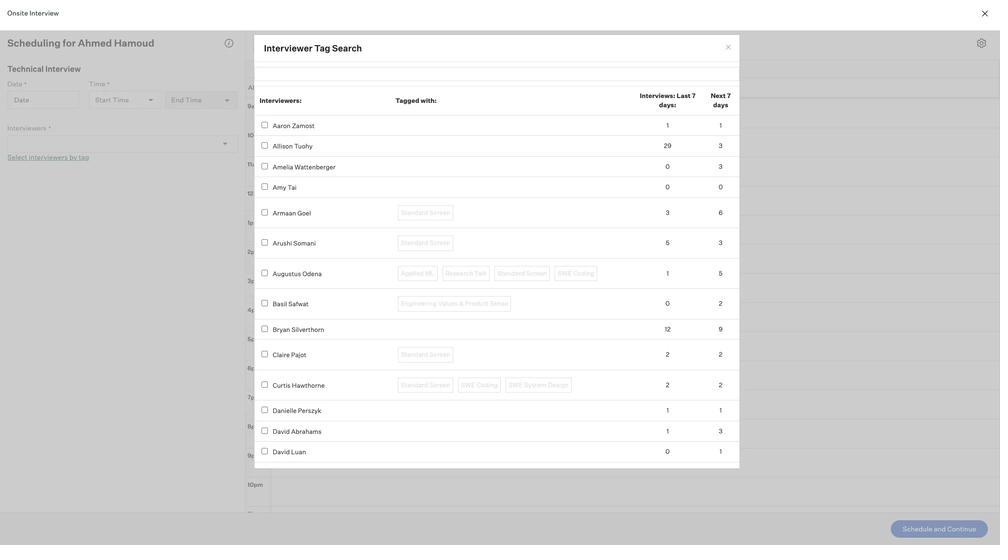 Task type: vqa. For each thing, say whether or not it's contained in the screenshot.


Task type: describe. For each thing, give the bounding box(es) containing it.
onsite interview
[[7, 9, 59, 17]]

tagged
[[396, 96, 420, 104]]

0 vertical spatial swe coding
[[558, 269, 595, 277]]

applied
[[401, 269, 424, 277]]

research
[[446, 269, 473, 277]]

screen for armaan goel
[[430, 209, 451, 216]]

david for david luan
[[273, 448, 290, 456]]

1 vertical spatial date
[[14, 96, 29, 104]]

perszyk
[[298, 407, 322, 415]]

all
[[248, 83, 256, 91]]

3pm
[[248, 277, 260, 284]]

with:
[[421, 96, 437, 104]]

armaan goel
[[273, 209, 311, 217]]

product
[[466, 300, 489, 308]]

augustus
[[273, 270, 301, 278]]

basil safwat
[[273, 300, 309, 308]]

1 vertical spatial 6
[[666, 473, 670, 481]]

19,
[[388, 38, 397, 48]]

danielle
[[273, 407, 297, 415]]

2 horizontal spatial swe
[[558, 269, 572, 277]]

12pm
[[248, 190, 263, 197]]

3 for 0
[[719, 163, 723, 170]]

technical interview (45 min)
[[274, 65, 368, 73]]

select interviewers by tag link
[[7, 153, 89, 161]]

allison
[[273, 142, 293, 150]]

schedule and continue button
[[892, 521, 989, 538]]

none text field inside interviewer tag search dialog
[[255, 68, 737, 80]]

4pm
[[248, 306, 261, 313]]

curtis
[[273, 382, 291, 389]]

interviewer tag search
[[264, 43, 362, 53]]

safwat
[[289, 300, 309, 308]]

standard for somani
[[401, 239, 429, 247]]

screen for claire pajot
[[430, 351, 451, 359]]

hamoud
[[114, 37, 154, 49]]

interviews: last 7 days:
[[640, 92, 696, 109]]

search
[[332, 43, 362, 53]]

&
[[460, 300, 464, 308]]

standard screen for armaan goel
[[401, 209, 451, 216]]

1 vertical spatial 5
[[719, 269, 723, 277]]

research talk
[[446, 269, 487, 277]]

schedule
[[903, 525, 933, 533]]

29
[[664, 142, 672, 150]]

interviewer tag search dialog
[[254, 35, 741, 545]]

design
[[548, 381, 569, 389]]

1 horizontal spatial swe
[[509, 381, 523, 389]]

interviewers:
[[260, 96, 302, 104]]

david luan
[[273, 448, 306, 456]]

min)
[[353, 65, 368, 73]]

standard for goel
[[401, 209, 429, 216]]

0 horizontal spatial coding
[[477, 381, 498, 389]]

zamost
[[292, 122, 315, 130]]

abrahams
[[291, 428, 322, 436]]

standard screen for claire pajot
[[401, 351, 451, 359]]

october
[[358, 38, 386, 48]]

interviews:
[[640, 92, 676, 99]]

8pm
[[248, 423, 261, 430]]

aaron
[[273, 122, 291, 130]]

basil
[[273, 300, 287, 308]]

luan
[[291, 448, 306, 456]]

tag
[[79, 153, 89, 161]]

system
[[525, 381, 547, 389]]

tag
[[315, 43, 331, 53]]

tuohy
[[294, 142, 313, 150]]

6pm
[[248, 364, 261, 372]]

odena
[[303, 270, 322, 278]]

11pm
[[248, 510, 262, 517]]

allison tuohy
[[273, 142, 313, 150]]

1pm
[[248, 219, 259, 226]]

7pm
[[248, 394, 260, 401]]

amy
[[273, 184, 287, 191]]

tai
[[288, 184, 297, 191]]

0 vertical spatial date
[[7, 79, 22, 88]]

candidate details image
[[224, 38, 234, 48]]

next
[[711, 92, 726, 99]]

interviewers
[[29, 153, 68, 161]]

settings image
[[978, 38, 987, 48]]

10am
[[248, 131, 263, 139]]

technical for technical interview (45 min)
[[274, 65, 306, 73]]

talk
[[475, 269, 487, 277]]

days
[[714, 101, 729, 109]]



Task type: locate. For each thing, give the bounding box(es) containing it.
amy tai
[[273, 184, 297, 191]]

arushi
[[273, 240, 292, 247]]

standard for pajot
[[401, 351, 429, 359]]

1 horizontal spatial technical
[[274, 65, 306, 73]]

0 horizontal spatial technical
[[7, 64, 44, 74]]

1 horizontal spatial coding
[[574, 269, 595, 277]]

2023
[[398, 38, 416, 48]]

date
[[7, 79, 22, 88], [14, 96, 29, 104]]

11am
[[248, 161, 261, 168]]

technical down scheduling
[[7, 64, 44, 74]]

0 vertical spatial coding
[[574, 269, 595, 277]]

0 vertical spatial 6
[[719, 209, 723, 216]]

date up interviewers
[[14, 96, 29, 104]]

interview for technical interview (45 min)
[[307, 65, 338, 73]]

10pm
[[248, 481, 263, 488]]

augustus odena
[[273, 270, 322, 278]]

for
[[63, 37, 76, 49]]

1 horizontal spatial 7
[[728, 92, 731, 99]]

applied ml
[[401, 269, 435, 277]]

interview for technical interview
[[45, 64, 81, 74]]

values
[[438, 300, 458, 308]]

interview down tag
[[307, 65, 338, 73]]

left single arrow image
[[259, 40, 266, 47]]

1 vertical spatial david
[[273, 448, 290, 456]]

(45
[[340, 65, 351, 73]]

standard screen
[[401, 209, 451, 216], [401, 239, 451, 247], [498, 269, 547, 277], [401, 351, 451, 359], [401, 381, 451, 389]]

standard screen for arushi somani
[[401, 239, 451, 247]]

2pm
[[248, 248, 260, 255]]

all day
[[248, 83, 269, 91]]

armaan
[[273, 209, 296, 217]]

5pm
[[248, 335, 260, 343]]

1 horizontal spatial 6
[[719, 209, 723, 216]]

7 inside interviews: last 7 days:
[[692, 92, 696, 99]]

2 david from the top
[[273, 448, 290, 456]]

7 right the last
[[692, 92, 696, 99]]

technical down "interviewer" on the left top
[[274, 65, 306, 73]]

5
[[666, 239, 670, 247], [719, 269, 723, 277]]

date down technical interview
[[7, 79, 22, 88]]

last
[[677, 92, 691, 99]]

0 horizontal spatial close image
[[725, 44, 733, 51]]

0 horizontal spatial swe coding
[[461, 381, 498, 389]]

hawthorne
[[292, 382, 325, 389]]

david abrahams
[[273, 428, 322, 436]]

select
[[7, 153, 27, 161]]

scheduling
[[7, 37, 61, 49]]

9
[[719, 325, 723, 333]]

by
[[69, 153, 77, 161]]

0 vertical spatial 5
[[666, 239, 670, 247]]

arushi somani
[[273, 240, 316, 247]]

amelia wattenberger
[[273, 163, 336, 171]]

standard
[[401, 209, 429, 216], [401, 239, 429, 247], [498, 269, 525, 277], [401, 351, 429, 359], [401, 381, 429, 389]]

thursday,
[[322, 38, 357, 48]]

thursday, october 19, 2023
[[322, 38, 416, 48]]

technical interview
[[7, 64, 81, 74]]

interview right onsite
[[29, 9, 59, 17]]

close image inside interviewer tag search dialog
[[725, 44, 733, 51]]

days:
[[660, 101, 677, 109]]

swe system design
[[509, 381, 569, 389]]

12
[[665, 325, 671, 333]]

day
[[257, 83, 269, 91]]

david for david abrahams
[[273, 428, 290, 436]]

schedule and continue
[[903, 525, 977, 533]]

sense
[[490, 300, 509, 308]]

1 7 from the left
[[692, 92, 696, 99]]

1 horizontal spatial swe coding
[[558, 269, 595, 277]]

interview for onsite interview
[[29, 9, 59, 17]]

claire pajot
[[273, 351, 307, 359]]

curtis hawthorne
[[273, 382, 325, 389]]

7 right next
[[728, 92, 731, 99]]

onsite
[[7, 9, 28, 17]]

None checkbox
[[262, 122, 268, 128], [262, 163, 268, 169], [262, 209, 268, 216], [262, 270, 268, 276], [262, 351, 268, 358], [262, 382, 268, 388], [262, 407, 268, 413], [262, 428, 268, 434], [262, 122, 268, 128], [262, 163, 268, 169], [262, 209, 268, 216], [262, 270, 268, 276], [262, 351, 268, 358], [262, 382, 268, 388], [262, 407, 268, 413], [262, 428, 268, 434]]

danielle perszyk
[[273, 407, 322, 415]]

interviewer
[[264, 43, 313, 53]]

3 for 1
[[719, 427, 723, 435]]

engineering
[[401, 300, 437, 308]]

2 7 from the left
[[728, 92, 731, 99]]

9am
[[248, 102, 260, 110]]

tagged with:
[[396, 96, 437, 104]]

0 vertical spatial close image
[[980, 8, 992, 19]]

7
[[692, 92, 696, 99], [728, 92, 731, 99]]

david left the luan
[[273, 448, 290, 456]]

interview
[[29, 9, 59, 17], [45, 64, 81, 74], [307, 65, 338, 73]]

screen for arushi somani
[[430, 239, 451, 247]]

interviewers
[[7, 124, 47, 132]]

somani
[[294, 240, 316, 247]]

amelia
[[273, 163, 293, 171]]

swe
[[558, 269, 572, 277], [461, 381, 476, 389], [509, 381, 523, 389]]

and
[[935, 525, 947, 533]]

bryan
[[273, 326, 290, 334]]

continue
[[948, 525, 977, 533]]

silverthorn
[[292, 326, 325, 334]]

1 vertical spatial close image
[[725, 44, 733, 51]]

pajot
[[291, 351, 307, 359]]

1 david from the top
[[273, 428, 290, 436]]

1 vertical spatial coding
[[477, 381, 498, 389]]

0 vertical spatial david
[[273, 428, 290, 436]]

scheduling for ahmed hamoud
[[7, 37, 154, 49]]

0 horizontal spatial 7
[[692, 92, 696, 99]]

None text field
[[255, 68, 737, 80]]

bryan silverthorn
[[273, 326, 325, 334]]

ml
[[425, 269, 435, 277]]

0 horizontal spatial swe
[[461, 381, 476, 389]]

1
[[667, 121, 669, 129], [720, 121, 723, 129], [667, 269, 669, 277], [667, 407, 669, 414], [720, 407, 723, 414], [667, 427, 669, 435], [720, 448, 723, 456]]

0 horizontal spatial 6
[[666, 473, 670, 481]]

aaron zamost
[[273, 122, 315, 130]]

close image
[[980, 8, 992, 19], [725, 44, 733, 51]]

goel
[[298, 209, 311, 217]]

0 horizontal spatial 5
[[666, 239, 670, 247]]

ahmed
[[78, 37, 112, 49]]

1 vertical spatial swe coding
[[461, 381, 498, 389]]

1 horizontal spatial close image
[[980, 8, 992, 19]]

david down danielle in the left bottom of the page
[[273, 428, 290, 436]]

swe coding
[[558, 269, 595, 277], [461, 381, 498, 389]]

3 for standard screen
[[666, 209, 670, 216]]

1 horizontal spatial 5
[[719, 269, 723, 277]]

next 7 days
[[711, 92, 731, 109]]

claire
[[273, 351, 290, 359]]

None checkbox
[[262, 142, 268, 149], [262, 184, 268, 190], [262, 240, 268, 246], [262, 300, 268, 307], [262, 326, 268, 332], [262, 448, 268, 455], [262, 142, 268, 149], [262, 184, 268, 190], [262, 240, 268, 246], [262, 300, 268, 307], [262, 326, 268, 332], [262, 448, 268, 455]]

interview down the 'for'
[[45, 64, 81, 74]]

time
[[89, 79, 105, 88]]

technical for technical interview
[[7, 64, 44, 74]]

technical
[[7, 64, 44, 74], [274, 65, 306, 73]]

7 inside the next 7 days
[[728, 92, 731, 99]]

screen
[[430, 209, 451, 216], [430, 239, 451, 247], [527, 269, 547, 277], [430, 351, 451, 359], [430, 381, 451, 389]]



